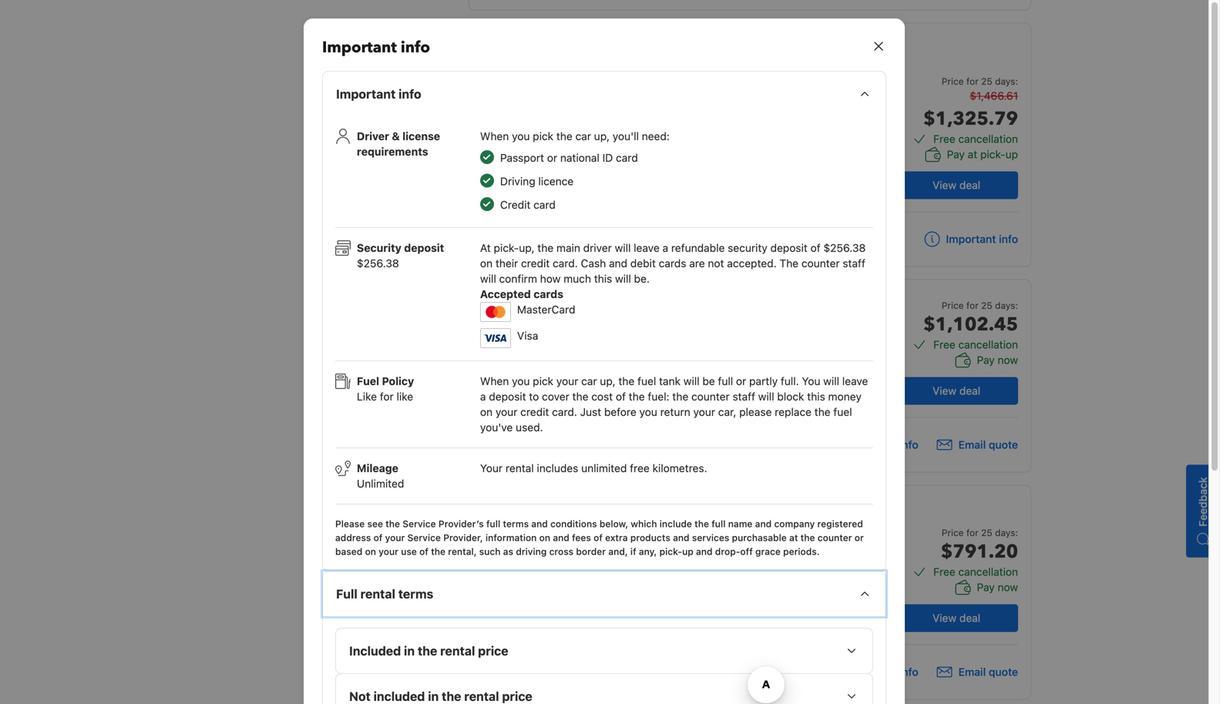 Task type: locate. For each thing, give the bounding box(es) containing it.
2 cancellation from the top
[[959, 339, 1019, 351]]

2 days: from the top
[[996, 300, 1019, 311]]

price for 25 days: $1,466.61 $1,325.79
[[924, 76, 1019, 132]]

unlimited
[[636, 143, 683, 156], [772, 349, 819, 362], [357, 478, 404, 490]]

1 vertical spatial similar
[[755, 504, 784, 515]]

pay down $1,325.79
[[947, 148, 965, 161]]

this inside . cash and debit cards are not accepted. the counter staff will confirm how much this will be.
[[594, 272, 612, 285]]

pay
[[947, 148, 965, 161], [977, 354, 995, 367], [977, 581, 995, 594]]

view deal down $1,102.45
[[933, 385, 981, 398]]

1 email quote from the top
[[959, 439, 1019, 451]]

pick
[[533, 130, 554, 143], [533, 375, 554, 388]]

2 25 from the top
[[982, 300, 993, 311]]

2 green tick image from the top
[[480, 198, 494, 211]]

card down driving licence
[[534, 199, 556, 211]]

up down $1,325.79
[[1006, 148, 1019, 161]]

0 vertical spatial up
[[1006, 148, 1019, 161]]

from up the return
[[662, 393, 682, 404]]

0 vertical spatial unlimited mileage
[[636, 143, 725, 156]]

the left rental,
[[431, 547, 446, 557]]

25 for $1,466.61
[[982, 76, 993, 87]]

0 vertical spatial when
[[480, 130, 509, 143]]

2 price from the top
[[942, 300, 964, 311]]

.
[[575, 257, 578, 270]]

card right id
[[616, 152, 638, 164]]

this inside "when you pick your car up, the fuel tank will be full or partly full. you will leave a deposit to cover the cost of the fuel: the counter staff will block this money on your credit card. just before you return your car, please replace the fuel you've used."
[[808, 390, 826, 403]]

1 2 from the top
[[636, 122, 642, 135]]

price down supplied by fox image
[[502, 690, 533, 704]]

0 vertical spatial now
[[998, 354, 1019, 367]]

2 product card group from the top
[[468, 280, 1032, 473]]

3 free from the top
[[934, 566, 956, 579]]

view down the "pay at pick-up"
[[933, 179, 957, 192]]

service
[[403, 519, 436, 530], [408, 533, 441, 543]]

this down cash
[[594, 272, 612, 285]]

will down partly
[[759, 390, 775, 403]]

for up $1,102.45
[[967, 300, 979, 311]]

and inside . cash and debit cards are not accepted. the counter staff will confirm how much this will be.
[[609, 257, 628, 270]]

pay down $1,102.45
[[977, 354, 995, 367]]

pick up 'to'
[[533, 375, 554, 388]]

1 vertical spatial mileage
[[822, 349, 861, 362]]

rental up 'not included in the rental price'
[[440, 644, 475, 659]]

rental down supplied by sixt "image" in the bottom of the page
[[506, 462, 534, 475]]

0 horizontal spatial unlimited mileage
[[636, 143, 725, 156]]

1 vertical spatial 25
[[982, 300, 993, 311]]

bags up the "san francisco international airport" button
[[676, 349, 701, 362]]

3 large from the top
[[645, 555, 673, 568]]

1 vertical spatial price
[[942, 300, 964, 311]]

1 vertical spatial 2
[[636, 555, 642, 568]]

1 from from the top
[[662, 393, 682, 404]]

cost
[[592, 390, 613, 403]]

days: for $1,466.61
[[996, 76, 1019, 87]]

similar
[[753, 71, 781, 81], [755, 504, 784, 515]]

supplied by sixt image
[[482, 434, 530, 457]]

2 down 5
[[636, 555, 642, 568]]

3 free cancellation from the top
[[934, 566, 1019, 579]]

not
[[349, 690, 371, 704]]

rental
[[506, 462, 534, 475], [361, 587, 396, 602], [440, 644, 475, 659], [464, 690, 499, 704]]

0 vertical spatial from
[[662, 393, 682, 404]]

2 vertical spatial free
[[934, 566, 956, 579]]

cancellation for $1,102.45
[[959, 339, 1019, 351]]

at inside please see the service provider's full terms and conditions below, which include the full name and company registered address of your service provider, information on and fees of extra products and services purchasable at the counter or based on your use of the rental, such as driving cross border and, if any, pick-up and drop-off grace periods.
[[790, 533, 798, 543]]

days: for $1,102.45
[[996, 300, 1019, 311]]

view for $1,102.45
[[933, 385, 957, 398]]

3 product card group from the top
[[468, 485, 1032, 701]]

2 view deal button from the top
[[895, 377, 1019, 405]]

1 vertical spatial in
[[428, 690, 439, 704]]

1 pay now from the top
[[977, 354, 1019, 367]]

0 vertical spatial deal
[[960, 179, 981, 192]]

2 view from the top
[[933, 385, 957, 398]]

info for the middle important info button
[[900, 439, 919, 451]]

large down seats
[[645, 555, 673, 568]]

0 vertical spatial days:
[[996, 76, 1019, 87]]

1 vertical spatial 2 large bags
[[636, 555, 700, 568]]

1 25 from the top
[[982, 76, 993, 87]]

0 horizontal spatial $256.38
[[357, 257, 399, 270]]

price for $791.20
[[942, 528, 964, 539]]

car for your
[[582, 375, 597, 388]]

days: inside price for 25 days: $791.20
[[996, 528, 1019, 539]]

of up before
[[616, 390, 626, 403]]

green tick image
[[480, 174, 494, 188], [480, 198, 494, 211]]

view down $1,102.45
[[933, 385, 957, 398]]

1 vertical spatial miles
[[636, 620, 659, 631]]

airport
[[759, 376, 794, 388]]

counter
[[802, 257, 840, 270], [692, 390, 730, 403], [818, 533, 852, 543]]

0 vertical spatial car
[[576, 130, 591, 143]]

and down include
[[673, 533, 690, 543]]

0 vertical spatial pay now
[[977, 354, 1019, 367]]

0 horizontal spatial pick-
[[494, 242, 519, 254]]

fuel up "fuel:"
[[638, 375, 656, 388]]

1 vertical spatial view deal button
[[895, 377, 1019, 405]]

1 price from the top
[[942, 76, 964, 87]]

counter inside please see the service provider's full terms and conditions below, which include the full name and company registered address of your service provider, information on and fees of extra products and services purchasable at the counter or based on your use of the rental, such as driving cross border and, if any, pick-up and drop-off grace periods.
[[818, 533, 852, 543]]

price up $1,102.45
[[942, 300, 964, 311]]

please
[[335, 519, 365, 530]]

5
[[636, 534, 642, 546]]

2 pay now from the top
[[977, 581, 1019, 594]]

1 vertical spatial counter
[[692, 390, 730, 403]]

1 vertical spatial up
[[682, 547, 694, 557]]

email quote button
[[937, 438, 1019, 453], [937, 665, 1019, 680]]

at inside product card "group"
[[968, 148, 978, 161]]

of right security
[[811, 242, 821, 254]]

car inside "when you pick your car up, the fuel tank will be full or partly full. you will leave a deposit to cover the cost of the fuel: the counter staff will block this money on your credit card. just before you return your car, please replace the fuel you've used."
[[582, 375, 597, 388]]

price inside price for 25 days: $1,466.61 $1,325.79
[[942, 76, 964, 87]]

the inside included in the rental price dropdown button
[[418, 644, 437, 659]]

you for your
[[512, 375, 530, 388]]

1 vertical spatial view
[[933, 385, 957, 398]]

1 vertical spatial unlimited mileage
[[772, 349, 861, 362]]

cancellation for $791.20
[[959, 566, 1019, 579]]

leave inside the at pick-up, the main driver will leave a refundable security deposit of $256.38 on their credit card
[[634, 242, 660, 254]]

miles right 11.8
[[636, 620, 659, 631]]

0 vertical spatial up,
[[594, 130, 610, 143]]

the down included in the rental price
[[442, 690, 461, 704]]

green tick image for driving licence
[[480, 174, 494, 188]]

ford
[[687, 71, 707, 81]]

will inside the at pick-up, the main driver will leave a refundable security deposit of $256.38 on their credit card
[[615, 242, 631, 254]]

1 cancellation from the top
[[959, 133, 1019, 145]]

counter inside . cash and debit cards are not accepted. the counter staff will confirm how much this will be.
[[802, 257, 840, 270]]

drop-
[[715, 547, 741, 557]]

pick- down seats
[[660, 547, 682, 557]]

credit down 'to'
[[521, 406, 549, 419]]

will left be.
[[615, 272, 631, 285]]

view deal down $791.20
[[933, 612, 981, 625]]

1 vertical spatial deal
[[960, 385, 981, 398]]

fuel policy like for like
[[357, 375, 414, 403]]

mastercard
[[517, 303, 576, 316]]

your left use
[[379, 547, 399, 557]]

0 horizontal spatial up
[[682, 547, 694, 557]]

for inside price for 25 days: $1,466.61 $1,325.79
[[967, 76, 979, 87]]

1 large from the top
[[645, 122, 673, 135]]

free cancellation up the "pay at pick-up"
[[934, 133, 1019, 145]]

or inside premium ford taurus or similar
[[741, 71, 750, 81]]

0 vertical spatial 2
[[636, 122, 642, 135]]

miles inside san francisco international airport 10.1 miles from center
[[636, 393, 659, 404]]

2 free cancellation from the top
[[934, 339, 1019, 351]]

similar inside premium ford taurus or similar
[[753, 71, 781, 81]]

unlimited down need:
[[636, 143, 683, 156]]

the
[[557, 130, 573, 143], [538, 242, 554, 254], [619, 375, 635, 388], [573, 390, 589, 403], [629, 390, 645, 403], [673, 390, 689, 403], [815, 406, 831, 419], [386, 519, 400, 530], [695, 519, 709, 530], [801, 533, 815, 543], [431, 547, 446, 557], [418, 644, 437, 659], [442, 690, 461, 704]]

mileage down premium ford taurus or similar
[[686, 143, 725, 156]]

1 vertical spatial email
[[959, 666, 986, 679]]

0 vertical spatial large
[[645, 122, 673, 135]]

1 pick from the top
[[533, 130, 554, 143]]

up,
[[594, 130, 610, 143], [519, 242, 535, 254], [600, 375, 616, 388]]

2 email from the top
[[959, 666, 986, 679]]

included in the rental price
[[349, 644, 509, 659]]

purchasable
[[732, 533, 787, 543]]

1 now from the top
[[998, 354, 1019, 367]]

important info inside dropdown button
[[336, 87, 422, 101]]

id
[[603, 152, 613, 164]]

important info
[[322, 37, 430, 58], [336, 87, 422, 101], [946, 233, 1019, 246], [847, 439, 919, 451], [847, 666, 919, 679]]

information
[[486, 533, 537, 543]]

important info dialog
[[285, 0, 924, 705]]

requirements
[[357, 145, 428, 158]]

3 cancellation from the top
[[959, 566, 1019, 579]]

1 free from the top
[[934, 133, 956, 145]]

international
[[692, 376, 756, 388]]

3 deal from the top
[[960, 612, 981, 625]]

or inside "when you pick your car up, the fuel tank will be full or partly full. you will leave a deposit to cover the cost of the fuel: the counter staff will block this money on your credit card. just before you return your car, please replace the fuel you've used."
[[736, 375, 747, 388]]

1 vertical spatial email quote
[[959, 666, 1019, 679]]

leave up the money
[[843, 375, 869, 388]]

2 when from the top
[[480, 375, 509, 388]]

0 horizontal spatial this
[[594, 272, 612, 285]]

1 email from the top
[[959, 439, 986, 451]]

1 vertical spatial at
[[790, 533, 798, 543]]

pick inside "when you pick your car up, the fuel tank will be full or partly full. you will leave a deposit to cover the cost of the fuel: the counter staff will block this money on your credit card. just before you return your car, please replace the fuel you've used."
[[533, 375, 554, 388]]

view deal for $1,102.45
[[933, 385, 981, 398]]

0 vertical spatial view deal button
[[895, 172, 1019, 199]]

0 vertical spatial at
[[968, 148, 978, 161]]

1 vertical spatial email quote button
[[937, 665, 1019, 680]]

card.
[[552, 406, 577, 419]]

2 vertical spatial product card group
[[468, 485, 1032, 701]]

2 vertical spatial price
[[942, 528, 964, 539]]

car
[[576, 130, 591, 143], [582, 375, 597, 388]]

pick-
[[981, 148, 1006, 161], [494, 242, 519, 254], [660, 547, 682, 557]]

san francisco international airport button
[[617, 376, 794, 388]]

pay for $1,466.61
[[947, 148, 965, 161]]

your
[[480, 462, 503, 475]]

2 miles from the top
[[636, 620, 659, 631]]

will
[[615, 242, 631, 254], [480, 272, 496, 285], [615, 272, 631, 285], [684, 375, 700, 388], [824, 375, 840, 388], [759, 390, 775, 403]]

center
[[685, 393, 713, 404], [685, 620, 713, 631]]

3 view deal from the top
[[933, 612, 981, 625]]

pick for the
[[533, 130, 554, 143]]

periods.
[[784, 547, 820, 557]]

2 2 from the top
[[636, 555, 642, 568]]

0 vertical spatial pick
[[533, 130, 554, 143]]

deposit left 'to'
[[489, 390, 526, 403]]

0 vertical spatial counter
[[802, 257, 840, 270]]

up
[[1006, 148, 1019, 161], [682, 547, 694, 557]]

3 price from the top
[[942, 528, 964, 539]]

deposit inside the at pick-up, the main driver will leave a refundable security deposit of $256.38 on their credit card
[[771, 242, 808, 254]]

accepted
[[480, 288, 531, 301]]

1 horizontal spatial unlimited
[[636, 143, 683, 156]]

fuel down the money
[[834, 406, 852, 419]]

1 vertical spatial you
[[512, 375, 530, 388]]

mileage
[[686, 143, 725, 156], [822, 349, 861, 362]]

for
[[967, 76, 979, 87], [967, 300, 979, 311], [380, 390, 394, 403], [967, 528, 979, 539]]

3 view deal button from the top
[[895, 605, 1019, 633]]

mileage for 2 large bags
[[686, 143, 725, 156]]

25 inside price for 25 days: $1,102.45
[[982, 300, 993, 311]]

0 vertical spatial $256.38
[[824, 242, 866, 254]]

product card group containing $1,325.79
[[468, 23, 1032, 267]]

credit inside the at pick-up, the main driver will leave a refundable security deposit of $256.38 on their credit card
[[521, 257, 550, 270]]

days: inside price for 25 days: $1,466.61 $1,325.79
[[996, 76, 1019, 87]]

2 vertical spatial large
[[645, 555, 673, 568]]

1 view from the top
[[933, 179, 957, 192]]

free down $1,102.45
[[934, 339, 956, 351]]

will left be
[[684, 375, 700, 388]]

0 vertical spatial view deal
[[933, 179, 981, 192]]

san francisco international airport 10.1 miles from center
[[617, 376, 794, 404]]

1 vertical spatial credit
[[521, 406, 549, 419]]

pay at pick-up
[[947, 148, 1019, 161]]

25 inside price for 25 days: $791.20
[[982, 528, 993, 539]]

deal down $1,102.45
[[960, 385, 981, 398]]

2 vertical spatial deal
[[960, 612, 981, 625]]

card inside the at pick-up, the main driver will leave a refundable security deposit of $256.38 on their credit card
[[553, 257, 575, 270]]

need:
[[642, 130, 670, 143]]

1 green tick image from the top
[[480, 174, 494, 188]]

0 vertical spatial unlimited
[[636, 143, 683, 156]]

1 view deal from the top
[[933, 179, 981, 192]]

info for the top important info button
[[999, 233, 1019, 246]]

large right 3
[[645, 349, 673, 362]]

1 view deal button from the top
[[895, 172, 1019, 199]]

center right 11.8
[[685, 620, 713, 631]]

policy
[[382, 375, 414, 388]]

3 25 from the top
[[982, 528, 993, 539]]

days: up $791.20
[[996, 528, 1019, 539]]

you'll
[[613, 130, 639, 143]]

view deal for $791.20
[[933, 612, 981, 625]]

1 days: from the top
[[996, 76, 1019, 87]]

0 horizontal spatial a
[[480, 390, 486, 403]]

up inside product card "group"
[[1006, 148, 1019, 161]]

green tick image down green tick image
[[480, 174, 494, 188]]

pick up the passport
[[533, 130, 554, 143]]

of down see
[[374, 533, 383, 543]]

25 for $791.20
[[982, 528, 993, 539]]

terms inside dropdown button
[[398, 587, 434, 602]]

1 vertical spatial view deal
[[933, 385, 981, 398]]

0 vertical spatial view
[[933, 179, 957, 192]]

pay now
[[977, 354, 1019, 367], [977, 581, 1019, 594]]

1 quote from the top
[[989, 439, 1019, 451]]

francisco
[[639, 376, 689, 388]]

full right be
[[718, 375, 733, 388]]

25 up $791.20
[[982, 528, 993, 539]]

0 vertical spatial leave
[[634, 242, 660, 254]]

which
[[631, 519, 657, 530]]

0 vertical spatial a
[[663, 242, 669, 254]]

card
[[616, 152, 638, 164], [534, 199, 556, 211], [553, 257, 575, 270]]

off
[[741, 547, 753, 557]]

price inside price for 25 days: $1,102.45
[[942, 300, 964, 311]]

car up national
[[576, 130, 591, 143]]

price for $1,102.45
[[942, 300, 964, 311]]

cash
[[581, 257, 606, 270]]

0 vertical spatial product card group
[[468, 23, 1032, 267]]

deposit right "security"
[[404, 242, 444, 254]]

up down services
[[682, 547, 694, 557]]

small
[[779, 555, 807, 568]]

1 email quote button from the top
[[937, 438, 1019, 453]]

product card group containing $1,102.45
[[468, 280, 1032, 473]]

free down $791.20
[[934, 566, 956, 579]]

from right 11.8
[[662, 620, 682, 631]]

days: inside price for 25 days: $1,102.45
[[996, 300, 1019, 311]]

large
[[645, 122, 673, 135], [645, 349, 673, 362], [645, 555, 673, 568]]

2 vertical spatial free cancellation
[[934, 566, 1019, 579]]

free cancellation down $1,102.45
[[934, 339, 1019, 351]]

2 from from the top
[[662, 620, 682, 631]]

included in the rental price button
[[336, 629, 873, 674]]

included
[[374, 690, 425, 704]]

2 vertical spatial unlimited
[[357, 478, 404, 490]]

1 vertical spatial days:
[[996, 300, 1019, 311]]

a up the you've
[[480, 390, 486, 403]]

based
[[335, 547, 363, 557]]

pick for your
[[533, 375, 554, 388]]

0 horizontal spatial mileage
[[686, 143, 725, 156]]

2 large bags down seats
[[636, 555, 700, 568]]

grace
[[756, 547, 781, 557]]

2 now from the top
[[998, 581, 1019, 594]]

$1,466.61
[[970, 89, 1019, 102]]

price up $1,325.79
[[942, 76, 964, 87]]

replace
[[775, 406, 812, 419]]

0 vertical spatial cancellation
[[959, 133, 1019, 145]]

email quote button for the bottom important info button
[[937, 665, 1019, 680]]

2 free from the top
[[934, 339, 956, 351]]

the up 10.1
[[619, 375, 635, 388]]

1 vertical spatial pick
[[533, 375, 554, 388]]

email for the middle important info button
[[959, 439, 986, 451]]

2 deal from the top
[[960, 385, 981, 398]]

0 vertical spatial important info button
[[925, 232, 1019, 247]]

1 deal from the top
[[960, 179, 981, 192]]

at
[[480, 242, 491, 254]]

on inside "when you pick your car up, the fuel tank will be full or partly full. you will leave a deposit to cover the cost of the fuel: the counter staff will block this money on your credit card. just before you return your car, please replace the fuel you've used."
[[480, 406, 493, 419]]

rental,
[[448, 547, 477, 557]]

the left main
[[538, 242, 554, 254]]

on inside the at pick-up, the main driver will leave a refundable security deposit of $256.38 on their credit card
[[480, 257, 493, 270]]

2 vertical spatial counter
[[818, 533, 852, 543]]

1 center from the top
[[685, 393, 713, 404]]

1 product card group from the top
[[468, 23, 1032, 267]]

. cash and debit cards are not accepted. the counter staff will confirm how much this will be.
[[480, 257, 866, 285]]

important info for the middle important info button
[[847, 439, 919, 451]]

1 miles from the top
[[636, 393, 659, 404]]

0 vertical spatial free
[[934, 133, 956, 145]]

for for $1,102.45
[[967, 300, 979, 311]]

staff right the
[[843, 257, 866, 270]]

unlimited mileage
[[636, 143, 725, 156], [772, 349, 861, 362]]

0 horizontal spatial in
[[404, 644, 415, 659]]

please
[[740, 406, 772, 419]]

price up $791.20
[[942, 528, 964, 539]]

2 pick from the top
[[533, 375, 554, 388]]

10.1
[[617, 393, 634, 404]]

and up "purchasable"
[[755, 519, 772, 530]]

similar right taurus
[[753, 71, 781, 81]]

full
[[718, 375, 733, 388], [487, 519, 501, 530], [712, 519, 726, 530]]

0 vertical spatial similar
[[753, 71, 781, 81]]

0 vertical spatial miles
[[636, 393, 659, 404]]

2 vertical spatial 25
[[982, 528, 993, 539]]

1 vertical spatial leave
[[843, 375, 869, 388]]

deposit inside "when you pick your car up, the fuel tank will be full or partly full. you will leave a deposit to cover the cost of the fuel: the counter staff will block this money on your credit card. just before you return your car, please replace the fuel you've used."
[[489, 390, 526, 403]]

unlimited up the 'full.'
[[772, 349, 819, 362]]

company
[[775, 519, 815, 530]]

2 email quote button from the top
[[937, 665, 1019, 680]]

card down main
[[553, 257, 575, 270]]

unlimited down 'mileage'
[[357, 478, 404, 490]]

large right you'll
[[645, 122, 673, 135]]

pay now down $791.20
[[977, 581, 1019, 594]]

cards left are
[[659, 257, 687, 270]]

0 vertical spatial cards
[[659, 257, 687, 270]]

price for $1,466.61
[[942, 76, 964, 87]]

for inside price for 25 days: $1,102.45
[[967, 300, 979, 311]]

center down the "san francisco international airport" button
[[685, 393, 713, 404]]

product card group containing $791.20
[[468, 485, 1032, 701]]

up, inside "when you pick your car up, the fuel tank will be full or partly full. you will leave a deposit to cover the cost of the fuel: the counter staff will block this money on your credit card. just before you return your car, please replace the fuel you've used."
[[600, 375, 616, 388]]

when for when you pick your car up, the fuel tank will be full or partly full. you will leave a deposit to cover the cost of the fuel: the counter staff will block this money on your credit card. just before you return your car, please replace the fuel you've used.
[[480, 375, 509, 388]]

up, up confirm
[[519, 242, 535, 254]]

staff up please
[[733, 390, 756, 403]]

if
[[631, 547, 637, 557]]

3 days: from the top
[[996, 528, 1019, 539]]

2 view deal from the top
[[933, 385, 981, 398]]

1 vertical spatial from
[[662, 620, 682, 631]]

for up $1,466.61
[[967, 76, 979, 87]]

bags right need:
[[676, 122, 700, 135]]

for inside fuel policy like for like
[[380, 390, 394, 403]]

0 vertical spatial email
[[959, 439, 986, 451]]

3 view from the top
[[933, 612, 957, 625]]

price
[[942, 76, 964, 87], [942, 300, 964, 311], [942, 528, 964, 539]]

2 large bags down the premium
[[636, 122, 700, 135]]

1 vertical spatial fuel
[[834, 406, 852, 419]]

2 left need:
[[636, 122, 642, 135]]

0 vertical spatial email quote
[[959, 439, 1019, 451]]

0 vertical spatial staff
[[843, 257, 866, 270]]

such
[[479, 547, 501, 557]]

free down $1,325.79
[[934, 133, 956, 145]]

product card group
[[468, 23, 1032, 267], [468, 280, 1032, 473], [468, 485, 1032, 701]]

2 vertical spatial cancellation
[[959, 566, 1019, 579]]

1 vertical spatial pay now
[[977, 581, 1019, 594]]

tank
[[659, 375, 681, 388]]

the down "toyota"
[[695, 519, 709, 530]]

you up 'to'
[[512, 375, 530, 388]]

1 vertical spatial $256.38
[[357, 257, 399, 270]]

deposit up the
[[771, 242, 808, 254]]

1 when from the top
[[480, 130, 509, 143]]

view deal button for $791.20
[[895, 605, 1019, 633]]

view deal button down $1,102.45
[[895, 377, 1019, 405]]

pick- down $1,325.79
[[981, 148, 1006, 161]]

1 horizontal spatial $256.38
[[824, 242, 866, 254]]

counter down be
[[692, 390, 730, 403]]

miles right 10.1
[[636, 393, 659, 404]]

1 horizontal spatial pick-
[[660, 547, 682, 557]]

11.8
[[617, 620, 634, 631]]

0 vertical spatial this
[[594, 272, 612, 285]]

price inside price for 25 days: $791.20
[[942, 528, 964, 539]]

a up . cash and debit cards are not accepted. the counter staff will confirm how much this will be.
[[663, 242, 669, 254]]

when inside "when you pick your car up, the fuel tank will be full or partly full. you will leave a deposit to cover the cost of the fuel: the counter staff will block this money on your credit card. just before you return your car, please replace the fuel you've used."
[[480, 375, 509, 388]]

pay for $791.20
[[977, 581, 995, 594]]

terms down use
[[398, 587, 434, 602]]

view for $1,466.61
[[933, 179, 957, 192]]

price up supplied by fox image
[[478, 644, 509, 659]]

2 horizontal spatial deposit
[[771, 242, 808, 254]]

1 free cancellation from the top
[[934, 133, 1019, 145]]

1 horizontal spatial unlimited mileage
[[772, 349, 861, 362]]

up, up id
[[594, 130, 610, 143]]

you
[[802, 375, 821, 388]]

1 vertical spatial pay
[[977, 354, 995, 367]]

cancellation up the "pay at pick-up"
[[959, 133, 1019, 145]]

25 inside price for 25 days: $1,466.61 $1,325.79
[[982, 76, 993, 87]]

credit up how
[[521, 257, 550, 270]]

unlimited for 2 large bags
[[636, 143, 683, 156]]

terms
[[503, 519, 529, 530], [398, 587, 434, 602]]

full rental terms
[[336, 587, 434, 602]]

days: up $1,102.45
[[996, 300, 1019, 311]]

free cancellation for $1,466.61
[[934, 133, 1019, 145]]

1 horizontal spatial up
[[1006, 148, 1019, 161]]

up, inside the at pick-up, the main driver will leave a refundable security deposit of $256.38 on their credit card
[[519, 242, 535, 254]]

1 horizontal spatial cards
[[659, 257, 687, 270]]

for inside price for 25 days: $791.20
[[967, 528, 979, 539]]

when
[[480, 130, 509, 143], [480, 375, 509, 388]]

2 vertical spatial view deal
[[933, 612, 981, 625]]

similar inside the full-size toyota camry   or similar
[[755, 504, 784, 515]]

just
[[580, 406, 602, 419]]



Task type: vqa. For each thing, say whether or not it's contained in the screenshot.
local
no



Task type: describe. For each thing, give the bounding box(es) containing it.
national
[[561, 152, 600, 164]]

the inside the at pick-up, the main driver will leave a refundable security deposit of $256.38 on their credit card
[[538, 242, 554, 254]]

info inside dropdown button
[[399, 87, 422, 101]]

size
[[649, 499, 678, 520]]

1 vertical spatial price
[[502, 690, 533, 704]]

extra
[[605, 533, 628, 543]]

driving
[[500, 175, 536, 188]]

kilometre
[[653, 462, 699, 475]]

full-size toyota camry   or similar
[[617, 499, 784, 520]]

security
[[357, 242, 402, 254]]

0 vertical spatial price
[[478, 644, 509, 659]]

cross
[[549, 547, 574, 557]]

your up the you've
[[496, 406, 518, 419]]

s.
[[699, 462, 708, 475]]

registered
[[818, 519, 864, 530]]

fees
[[572, 533, 591, 543]]

free for $791.20
[[934, 566, 956, 579]]

car,
[[719, 406, 737, 419]]

full inside "when you pick your car up, the fuel tank will be full or partly full. you will leave a deposit to cover the cost of the fuel: the counter staff will block this money on your credit card. just before you return your car, please replace the fuel you've used."
[[718, 375, 733, 388]]

price for 25 days: $1,102.45
[[924, 300, 1019, 338]]

$1,102.45
[[924, 312, 1019, 338]]

products
[[631, 533, 671, 543]]

conditions
[[551, 519, 597, 530]]

feedback
[[1197, 477, 1210, 527]]

1 2 large bags from the top
[[636, 122, 700, 135]]

driving
[[516, 547, 547, 557]]

2 horizontal spatial pick-
[[981, 148, 1006, 161]]

debit
[[631, 257, 656, 270]]

free cancellation for $1,102.45
[[934, 339, 1019, 351]]

your down san francisco international airport 10.1 miles from center
[[694, 406, 716, 419]]

up, for the
[[594, 130, 610, 143]]

deal for $1,466.61
[[960, 179, 981, 192]]

not included in the rental price region
[[323, 129, 886, 571]]

rental right full
[[361, 587, 396, 602]]

email for the bottom important info button
[[959, 666, 986, 679]]

of inside "when you pick your car up, the fuel tank will be full or partly full. you will leave a deposit to cover the cost of the fuel: the counter staff will block this money on your credit card. just before you return your car, please replace the fuel you've used."
[[616, 390, 626, 403]]

0 vertical spatial bags
[[676, 122, 700, 135]]

you for the
[[512, 130, 530, 143]]

fuel:
[[648, 390, 670, 403]]

unlimited mileage for 3 large bags
[[772, 349, 861, 362]]

2 vertical spatial you
[[640, 406, 658, 419]]

on right based
[[365, 547, 376, 557]]

fuel
[[357, 375, 379, 388]]

cancellation for $1,466.61
[[959, 133, 1019, 145]]

pay for $1,102.45
[[977, 354, 995, 367]]

from inside san francisco international airport 10.1 miles from center
[[662, 393, 682, 404]]

provider's
[[439, 519, 484, 530]]

cover
[[542, 390, 570, 403]]

passport or national id card
[[500, 152, 638, 164]]

the inside the not included in the rental price dropdown button
[[442, 690, 461, 704]]

below,
[[600, 519, 629, 530]]

on up driving
[[539, 533, 551, 543]]

license
[[403, 130, 440, 143]]

use
[[401, 547, 417, 557]]

will up accepted
[[480, 272, 496, 285]]

at pick-up, the main driver will leave a refundable security deposit of $256.38 on their credit card
[[480, 242, 866, 270]]

deal for $1,102.45
[[960, 385, 981, 398]]

full
[[336, 587, 358, 602]]

driving licence
[[500, 175, 574, 188]]

1 vertical spatial service
[[408, 533, 441, 543]]

border
[[576, 547, 606, 557]]

&
[[392, 130, 400, 143]]

counter inside "when you pick your car up, the fuel tank will be full or partly full. you will leave a deposit to cover the cost of the fuel: the counter staff will block this money on your credit card. just before you return your car, please replace the fuel you've used."
[[692, 390, 730, 403]]

view deal button for $1,102.45
[[895, 377, 1019, 405]]

when for when you pick the car up, you'll need:
[[480, 130, 509, 143]]

up inside please see the service provider's full terms and conditions below, which include the full name and company registered address of your service provider, information on and fees of extra products and services purchasable at the counter or based on your use of the rental, such as driving cross border and, if any, pick-up and drop-off grace periods.
[[682, 547, 694, 557]]

staff inside "when you pick your car up, the fuel tank will be full or partly full. you will leave a deposit to cover the cost of the fuel: the counter staff will block this money on your credit card. just before you return your car, please replace the fuel you've used."
[[733, 390, 756, 403]]

services
[[692, 533, 730, 543]]

$256.38 inside security deposit $256.38
[[357, 257, 399, 270]]

green tick image for credit card
[[480, 198, 494, 211]]

1 vertical spatial card
[[534, 199, 556, 211]]

price for 25 days: $791.20
[[941, 528, 1019, 565]]

the down the money
[[815, 406, 831, 419]]

or inside the full-size toyota camry   or similar
[[744, 504, 753, 515]]

full up services
[[712, 519, 726, 530]]

the down san
[[629, 390, 645, 403]]

your up use
[[385, 533, 405, 543]]

security
[[728, 242, 768, 254]]

premium
[[617, 65, 684, 86]]

staff inside . cash and debit cards are not accepted. the counter staff will confirm how much this will be.
[[843, 257, 866, 270]]

of up border
[[594, 533, 603, 543]]

rental down supplied by fox image
[[464, 690, 499, 704]]

supplied by rc - avis image
[[482, 228, 530, 251]]

money
[[829, 390, 862, 403]]

2 center from the top
[[685, 620, 713, 631]]

security deposit $256.38
[[357, 242, 444, 270]]

name
[[728, 519, 753, 530]]

3
[[636, 349, 642, 362]]

you've
[[480, 421, 513, 434]]

up, for your
[[600, 375, 616, 388]]

of right use
[[420, 547, 429, 557]]

supplied by fox image
[[482, 661, 530, 684]]

1 vertical spatial important info button
[[825, 438, 919, 453]]

unlimited for 3 large bags
[[772, 349, 819, 362]]

pick- inside the at pick-up, the main driver will leave a refundable security deposit of $256.38 on their credit card
[[494, 242, 519, 254]]

important inside dropdown button
[[336, 87, 396, 101]]

rental inside region
[[506, 462, 534, 475]]

center inside san francisco international airport 10.1 miles from center
[[685, 393, 713, 404]]

full rental terms button
[[323, 572, 886, 617]]

$1,325.79
[[924, 106, 1019, 132]]

unlimited
[[582, 462, 627, 475]]

include
[[660, 519, 692, 530]]

pick- inside please see the service provider's full terms and conditions below, which include the full name and company registered address of your service provider, information on and fees of extra products and services purchasable at the counter or based on your use of the rental, such as driving cross border and, if any, pick-up and drop-off grace periods.
[[660, 547, 682, 557]]

before
[[604, 406, 637, 419]]

car for the
[[576, 130, 591, 143]]

seats
[[645, 534, 672, 546]]

feedback button
[[1187, 465, 1221, 558]]

will right you
[[824, 375, 840, 388]]

view deal button for $1,466.61
[[895, 172, 1019, 199]]

free for $1,466.61
[[934, 133, 956, 145]]

view for $791.20
[[933, 612, 957, 625]]

provider,
[[444, 533, 483, 543]]

main
[[557, 242, 581, 254]]

when you pick the car up, you'll need:
[[480, 130, 670, 143]]

important info for the bottom important info button
[[847, 666, 919, 679]]

address
[[335, 533, 371, 543]]

0 horizontal spatial cards
[[534, 288, 564, 301]]

the right see
[[386, 519, 400, 530]]

0 vertical spatial fuel
[[638, 375, 656, 388]]

when you pick your car up, the fuel tank will be full or partly full. you will leave a deposit to cover the cost of the fuel: the counter staff will block this money on your credit card. just before you return your car, please replace the fuel you've used.
[[480, 375, 869, 434]]

$791.20
[[941, 540, 1019, 565]]

or inside please see the service provider's full terms and conditions below, which include the full name and company registered address of your service provider, information on and fees of extra products and services purchasable at the counter or based on your use of the rental, such as driving cross border and, if any, pick-up and drop-off grace periods.
[[855, 533, 864, 543]]

credit
[[500, 199, 531, 211]]

1 horizontal spatial in
[[428, 690, 439, 704]]

mileage unlimited
[[357, 462, 404, 490]]

and,
[[609, 547, 628, 557]]

2 quote from the top
[[989, 666, 1019, 679]]

free for $1,102.45
[[934, 339, 956, 351]]

your up the cover
[[557, 375, 579, 388]]

and down services
[[696, 547, 713, 557]]

free cancellation for $791.20
[[934, 566, 1019, 579]]

full up information
[[487, 519, 501, 530]]

included
[[349, 644, 401, 659]]

3 large bags
[[636, 349, 701, 362]]

full.
[[781, 375, 799, 388]]

the up just at the left bottom of page
[[573, 390, 589, 403]]

2 email quote from the top
[[959, 666, 1019, 679]]

of inside the at pick-up, the main driver will leave a refundable security deposit of $256.38 on their credit card
[[811, 242, 821, 254]]

or up licence
[[547, 152, 558, 164]]

the
[[780, 257, 799, 270]]

unlimited inside not included in the rental price region
[[357, 478, 404, 490]]

refundable
[[672, 242, 725, 254]]

email quote button for the middle important info button
[[937, 438, 1019, 453]]

important info for the top important info button
[[946, 233, 1019, 246]]

5 seats
[[636, 534, 672, 546]]

2 vertical spatial important info button
[[825, 665, 919, 680]]

terms inside please see the service provider's full terms and conditions below, which include the full name and company registered address of your service provider, information on and fees of extra products and services purchasable at the counter or based on your use of the rental, such as driving cross border and, if any, pick-up and drop-off grace periods.
[[503, 519, 529, 530]]

green tick image
[[480, 150, 494, 164]]

pay now for $1,102.45
[[977, 354, 1019, 367]]

info for the bottom important info button
[[900, 666, 919, 679]]

credit card
[[500, 199, 556, 211]]

used.
[[516, 421, 543, 434]]

be
[[703, 375, 715, 388]]

full-
[[617, 499, 649, 520]]

be.
[[634, 272, 650, 285]]

deal for $791.20
[[960, 612, 981, 625]]

1 vertical spatial bags
[[676, 349, 701, 362]]

not included in the rental price
[[349, 690, 533, 704]]

deposit inside security deposit $256.38
[[404, 242, 444, 254]]

mileage for 3 large bags
[[822, 349, 861, 362]]

not
[[708, 257, 724, 270]]

a inside the at pick-up, the main driver will leave a refundable security deposit of $256.38 on their credit card
[[663, 242, 669, 254]]

2 vertical spatial bags
[[676, 555, 700, 568]]

25 for $1,102.45
[[982, 300, 993, 311]]

$256.38 inside the at pick-up, the main driver will leave a refundable security deposit of $256.38 on their credit card
[[824, 242, 866, 254]]

2 large from the top
[[645, 349, 673, 362]]

leave inside "when you pick your car up, the fuel tank will be full or partly full. you will leave a deposit to cover the cost of the fuel: the counter staff will block this money on your credit card. just before you return your car, please replace the fuel you've used."
[[843, 375, 869, 388]]

for for $1,466.61
[[967, 76, 979, 87]]

2 2 large bags from the top
[[636, 555, 700, 568]]

and up driving
[[532, 519, 548, 530]]

cards inside . cash and debit cards are not accepted. the counter staff will confirm how much this will be.
[[659, 257, 687, 270]]

now for $1,102.45
[[998, 354, 1019, 367]]

0 vertical spatial in
[[404, 644, 415, 659]]

the up passport or national id card
[[557, 130, 573, 143]]

premium ford taurus or similar
[[617, 65, 781, 86]]

automatic
[[772, 534, 822, 546]]

and up cross
[[553, 533, 570, 543]]

like
[[397, 390, 413, 403]]

0 vertical spatial service
[[403, 519, 436, 530]]

bag
[[809, 555, 828, 568]]

days: for $791.20
[[996, 528, 1019, 539]]

view deal for $1,466.61
[[933, 179, 981, 192]]

a inside "when you pick your car up, the fuel tank will be full or partly full. you will leave a deposit to cover the cost of the fuel: the counter staff will block this money on your credit card. just before you return your car, please replace the fuel you've used."
[[480, 390, 486, 403]]

for for $791.20
[[967, 528, 979, 539]]

toyota
[[681, 504, 710, 515]]

credit inside "when you pick your car up, the fuel tank will be full or partly full. you will leave a deposit to cover the cost of the fuel: the counter staff will block this money on your credit card. just before you return your car, please replace the fuel you've used."
[[521, 406, 549, 419]]

partly
[[750, 375, 778, 388]]

driver
[[357, 130, 389, 143]]

the up periods. at right bottom
[[801, 533, 815, 543]]

pay now for $791.20
[[977, 581, 1019, 594]]

taurus
[[709, 71, 739, 81]]

0 vertical spatial card
[[616, 152, 638, 164]]

11.8 miles from center
[[617, 620, 713, 631]]

now for $791.20
[[998, 581, 1019, 594]]

unlimited mileage for 2 large bags
[[636, 143, 725, 156]]

the up the return
[[673, 390, 689, 403]]



